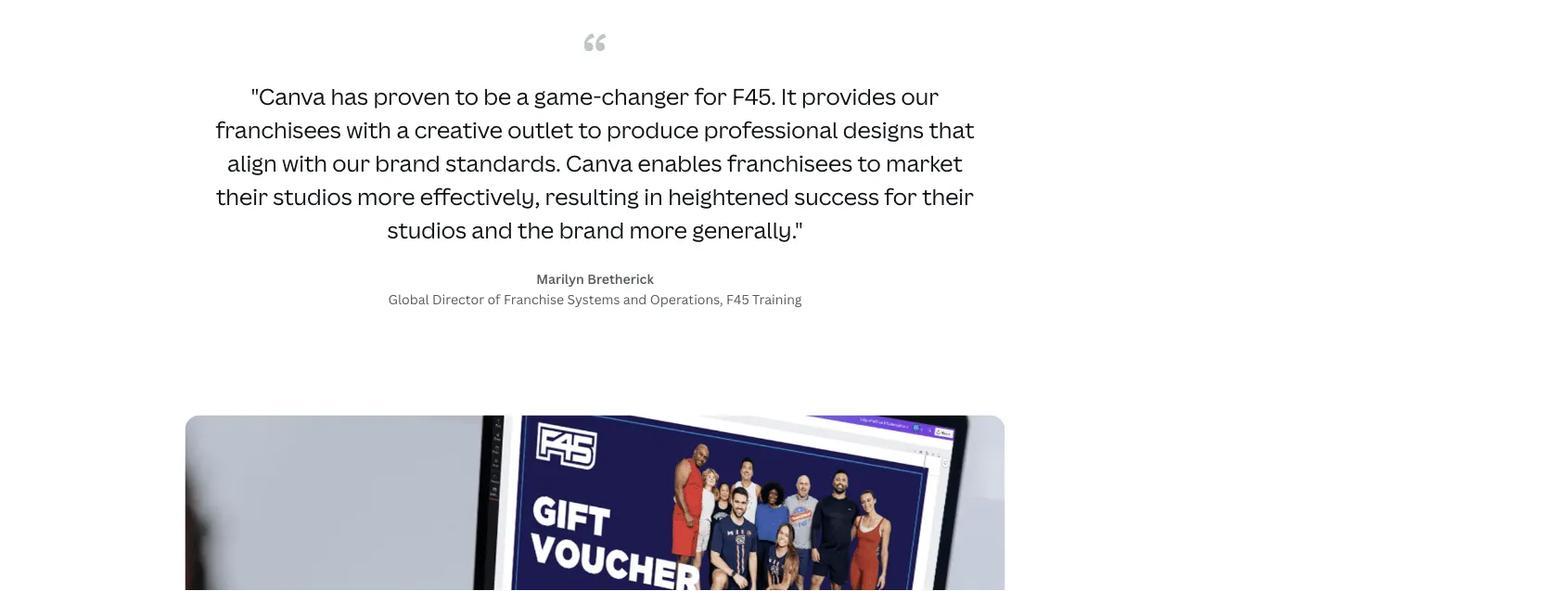 Task type: vqa. For each thing, say whether or not it's contained in the screenshot.
PAGE 1 / 1
no



Task type: locate. For each thing, give the bounding box(es) containing it.
0 vertical spatial to
[[455, 81, 479, 111]]

of
[[488, 291, 501, 308]]

effectively,
[[420, 181, 540, 211]]

0 horizontal spatial for
[[695, 81, 727, 111]]

success
[[795, 181, 880, 211]]

systems
[[567, 291, 620, 308]]

0 horizontal spatial brand
[[375, 148, 441, 178]]

2 their from the left
[[923, 181, 974, 211]]

game-
[[534, 81, 602, 111]]

0 horizontal spatial with
[[282, 148, 328, 178]]

brand
[[375, 148, 441, 178], [559, 215, 625, 245]]

1 vertical spatial a
[[397, 114, 410, 145]]

a
[[516, 81, 529, 111], [397, 114, 410, 145]]

0 vertical spatial more
[[357, 181, 415, 211]]

1 horizontal spatial and
[[623, 291, 647, 308]]

2 vertical spatial to
[[858, 148, 881, 178]]

franchisees
[[216, 114, 341, 145], [728, 148, 853, 178]]

0 vertical spatial and
[[472, 215, 513, 245]]

with
[[346, 114, 392, 145], [282, 148, 328, 178]]

to up canva
[[579, 114, 602, 145]]

with down has
[[346, 114, 392, 145]]

and inside '"canva has proven to be a game-changer for f45. it provides our franchisees with a creative outlet to produce professional designs that align with our brand standards. canva enables franchisees to market their studios more effectively, resulting in heightened success for their studios and the brand more generally."'
[[472, 215, 513, 245]]

"canva has proven to be a game-changer for f45. it provides our franchisees with a creative outlet to produce professional designs that align with our brand standards. canva enables franchisees to market their studios more effectively, resulting in heightened success for their studios and the brand more generally."
[[216, 81, 975, 245]]

to left be on the top
[[455, 81, 479, 111]]

creative
[[415, 114, 503, 145]]

brand down creative
[[375, 148, 441, 178]]

1 vertical spatial studios
[[387, 215, 467, 245]]

franchisees down '"canva'
[[216, 114, 341, 145]]

and down effectively,
[[472, 215, 513, 245]]

for down market
[[885, 181, 918, 211]]

quotation mark image
[[584, 33, 606, 52]]

for
[[695, 81, 727, 111], [885, 181, 918, 211]]

franchisees down professional at the top of page
[[728, 148, 853, 178]]

1 vertical spatial more
[[630, 215, 688, 245]]

0 vertical spatial our
[[902, 81, 939, 111]]

0 vertical spatial with
[[346, 114, 392, 145]]

1 vertical spatial with
[[282, 148, 328, 178]]

1 vertical spatial our
[[333, 148, 370, 178]]

0 vertical spatial franchisees
[[216, 114, 341, 145]]

enables
[[638, 148, 723, 178]]

for left f45.
[[695, 81, 727, 111]]

studios down align
[[273, 181, 352, 211]]

their down align
[[216, 181, 268, 211]]

1 horizontal spatial their
[[923, 181, 974, 211]]

brand down resulting
[[559, 215, 625, 245]]

and down bretherick on the left of page
[[623, 291, 647, 308]]

a down 'proven'
[[397, 114, 410, 145]]

the
[[518, 215, 554, 245]]

heightened
[[668, 181, 790, 211]]

2 horizontal spatial to
[[858, 148, 881, 178]]

with right align
[[282, 148, 328, 178]]

more
[[357, 181, 415, 211], [630, 215, 688, 245]]

their
[[216, 181, 268, 211], [923, 181, 974, 211]]

0 vertical spatial studios
[[273, 181, 352, 211]]

1 vertical spatial for
[[885, 181, 918, 211]]

our
[[902, 81, 939, 111], [333, 148, 370, 178]]

0 horizontal spatial our
[[333, 148, 370, 178]]

marilyn
[[537, 270, 585, 288]]

1 vertical spatial and
[[623, 291, 647, 308]]

their down market
[[923, 181, 974, 211]]

0 horizontal spatial their
[[216, 181, 268, 211]]

1 horizontal spatial with
[[346, 114, 392, 145]]

our down has
[[333, 148, 370, 178]]

and
[[472, 215, 513, 245], [623, 291, 647, 308]]

changer
[[602, 81, 690, 111]]

proven
[[373, 81, 450, 111]]

0 horizontal spatial and
[[472, 215, 513, 245]]

1 horizontal spatial to
[[579, 114, 602, 145]]

1 horizontal spatial for
[[885, 181, 918, 211]]

0 horizontal spatial studios
[[273, 181, 352, 211]]

operations,
[[650, 291, 724, 308]]

f45.
[[732, 81, 776, 111]]

1 horizontal spatial franchisees
[[728, 148, 853, 178]]

to down designs
[[858, 148, 881, 178]]

studios down effectively,
[[387, 215, 467, 245]]

0 vertical spatial brand
[[375, 148, 441, 178]]

and inside "marilyn bretherick global director of franchise systems and operations, f45 training"
[[623, 291, 647, 308]]

our up that
[[902, 81, 939, 111]]

to
[[455, 81, 479, 111], [579, 114, 602, 145], [858, 148, 881, 178]]

align
[[227, 148, 277, 178]]

1 vertical spatial brand
[[559, 215, 625, 245]]

1 horizontal spatial more
[[630, 215, 688, 245]]

a right be on the top
[[516, 81, 529, 111]]

1 horizontal spatial a
[[516, 81, 529, 111]]

canva
[[566, 148, 633, 178]]

studios
[[273, 181, 352, 211], [387, 215, 467, 245]]



Task type: describe. For each thing, give the bounding box(es) containing it.
produce
[[607, 114, 699, 145]]

1 vertical spatial franchisees
[[728, 148, 853, 178]]

provides
[[802, 81, 897, 111]]

in
[[644, 181, 663, 211]]

1 vertical spatial to
[[579, 114, 602, 145]]

1 their from the left
[[216, 181, 268, 211]]

standards.
[[446, 148, 561, 178]]

f45
[[727, 291, 750, 308]]

0 horizontal spatial to
[[455, 81, 479, 111]]

generally."
[[693, 215, 803, 245]]

has
[[331, 81, 368, 111]]

training
[[753, 291, 802, 308]]

professional
[[704, 114, 838, 145]]

designs
[[843, 114, 924, 145]]

0 horizontal spatial a
[[397, 114, 410, 145]]

market
[[886, 148, 963, 178]]

0 vertical spatial for
[[695, 81, 727, 111]]

1 horizontal spatial our
[[902, 81, 939, 111]]

0 vertical spatial a
[[516, 81, 529, 111]]

franchise
[[504, 291, 564, 308]]

global
[[388, 291, 429, 308]]

resulting
[[545, 181, 639, 211]]

it
[[781, 81, 797, 111]]

outlet
[[508, 114, 574, 145]]

bretherick
[[588, 270, 654, 288]]

0 horizontal spatial franchisees
[[216, 114, 341, 145]]

0 horizontal spatial more
[[357, 181, 415, 211]]

"canva
[[251, 81, 326, 111]]

1 horizontal spatial brand
[[559, 215, 625, 245]]

director
[[432, 291, 484, 308]]

be
[[484, 81, 511, 111]]

marilyn bretherick global director of franchise systems and operations, f45 training
[[388, 270, 802, 308]]

1 horizontal spatial studios
[[387, 215, 467, 245]]

that
[[929, 114, 975, 145]]



